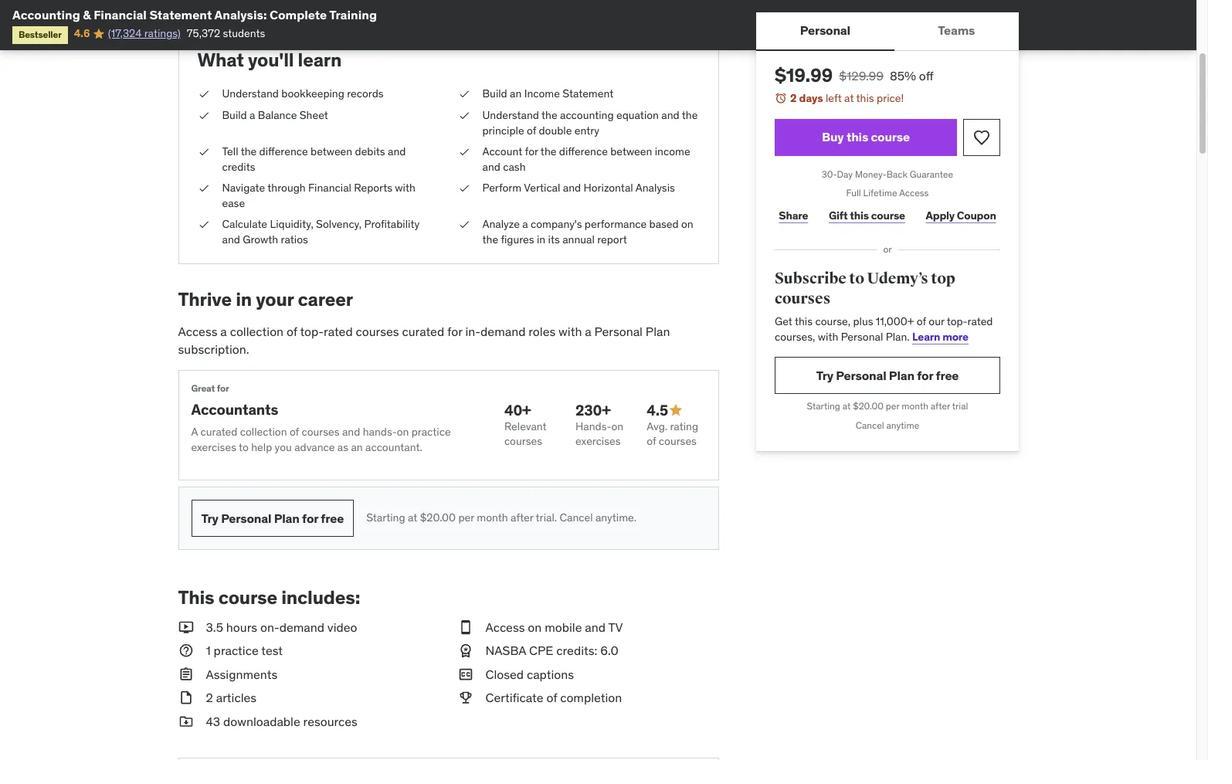 Task type: describe. For each thing, give the bounding box(es) containing it.
on inside "analyze a company's performance based on the figures in its annual report"
[[682, 218, 694, 231]]

access a collection of top-rated courses curated for in-demand roles with a personal plan subscription.
[[178, 324, 670, 357]]

with inside access a collection of top-rated courses curated for in-demand roles with a personal plan subscription.
[[559, 324, 582, 340]]

this course includes:
[[178, 586, 360, 610]]

account for the difference between income and cash
[[483, 145, 691, 174]]

xsmall image for build a balance sheet
[[197, 108, 210, 123]]

after for trial.
[[511, 511, 534, 525]]

video
[[328, 620, 357, 635]]

of inside get this course, plus 11,000+ of our top-rated courses, with personal plan.
[[917, 315, 926, 329]]

certificate
[[486, 690, 544, 706]]

practice inside great for accountants a curated collection of courses and hands-on practice exercises to help you advance as an accountant.
[[412, 425, 451, 439]]

accounting
[[560, 108, 614, 122]]

closed
[[486, 667, 524, 682]]

with inside navigate through financial reports with ease
[[395, 181, 416, 195]]

hands-
[[576, 419, 612, 433]]

or
[[883, 244, 892, 255]]

what
[[197, 48, 244, 72]]

75,372 students
[[187, 27, 265, 40]]

plan.
[[886, 330, 910, 344]]

assignments
[[206, 667, 278, 682]]

and right vertical
[[563, 181, 581, 195]]

xsmall image for analyze a company's performance based on the figures in its annual report
[[458, 218, 470, 233]]

access on mobile and tv
[[486, 620, 623, 635]]

$19.99 $129.99 85% off
[[775, 63, 934, 87]]

rated inside access a collection of top-rated courses curated for in-demand roles with a personal plan subscription.
[[324, 324, 353, 340]]

40+
[[505, 401, 531, 419]]

try personal plan for free for try personal plan for free link within thrive in your career element
[[201, 511, 344, 526]]

curated inside great for accountants a curated collection of courses and hands-on practice exercises to help you advance as an accountant.
[[201, 425, 238, 439]]

the up the 'income'
[[682, 108, 698, 122]]

of inside access a collection of top-rated courses curated for in-demand roles with a personal plan subscription.
[[287, 324, 297, 340]]

share button
[[775, 200, 812, 231]]

try for try personal plan for free link within thrive in your career element
[[201, 511, 219, 526]]

liquidity,
[[270, 218, 314, 231]]

buy this course button
[[775, 119, 957, 156]]

based
[[650, 218, 679, 231]]

wishlist image
[[973, 128, 991, 147]]

sheet
[[300, 108, 328, 122]]

personal button
[[756, 12, 894, 49]]

curated inside access a collection of top-rated courses curated for in-demand roles with a personal plan subscription.
[[402, 324, 445, 340]]

the inside account for the difference between income and cash
[[541, 145, 557, 159]]

courses inside 40+ relevant courses
[[505, 434, 543, 448]]

$20.00 for starting at $20.00 per month after trial. cancel anytime.
[[420, 511, 456, 525]]

navigate through financial reports with ease
[[222, 181, 416, 210]]

buy this course
[[822, 129, 910, 145]]

11,000+
[[876, 315, 914, 329]]

xsmall image for navigate
[[197, 181, 210, 196]]

income
[[655, 145, 691, 159]]

teams
[[938, 23, 975, 38]]

get this course, plus 11,000+ of our top-rated courses, with personal plan.
[[775, 315, 993, 344]]

buy
[[822, 129, 844, 145]]

navigate
[[222, 181, 265, 195]]

for inside account for the difference between income and cash
[[525, 145, 539, 159]]

85%
[[890, 68, 916, 83]]

vertical
[[524, 181, 561, 195]]

ease
[[222, 196, 245, 210]]

apply coupon
[[926, 209, 996, 222]]

subscribe
[[775, 269, 847, 288]]

1 vertical spatial in
[[236, 287, 252, 311]]

small image inside thrive in your career element
[[669, 403, 684, 418]]

coupon
[[957, 209, 996, 222]]

financial for reports
[[308, 181, 352, 195]]

captions
[[527, 667, 574, 682]]

of inside great for accountants a curated collection of courses and hands-on practice exercises to help you advance as an accountant.
[[290, 425, 299, 439]]

for down advance
[[302, 511, 318, 526]]

great for accountants a curated collection of courses and hands-on practice exercises to help you advance as an accountant.
[[191, 383, 451, 454]]

a for analyze
[[523, 218, 528, 231]]

this for buy
[[847, 129, 868, 145]]

230+ hands-on exercises
[[576, 401, 624, 448]]

understand for understand the accounting equation and the principle of double entry
[[483, 108, 539, 122]]

demand inside access a collection of top-rated courses curated for in-demand roles with a personal plan subscription.
[[481, 324, 526, 340]]

courses inside access a collection of top-rated courses curated for in-demand roles with a personal plan subscription.
[[356, 324, 399, 340]]

tab list containing personal
[[756, 12, 1019, 51]]

small image for nasba
[[458, 643, 473, 660]]

for inside great for accountants a curated collection of courses and hands-on practice exercises to help you advance as an accountant.
[[217, 383, 229, 394]]

2 for 2 days left at this price!
[[790, 91, 797, 105]]

to inside subscribe to udemy's top courses
[[849, 269, 864, 288]]

off
[[919, 68, 934, 83]]

for down learn
[[917, 368, 933, 383]]

difference inside tell the difference between debits and credits
[[259, 145, 308, 159]]

anytime
[[887, 420, 920, 431]]

personal inside get this course, plus 11,000+ of our top-rated courses, with personal plan.
[[841, 330, 883, 344]]

2 articles
[[206, 690, 257, 706]]

accountants link
[[191, 400, 278, 419]]

money-
[[855, 168, 887, 180]]

small image for certificate of completion
[[458, 690, 473, 707]]

cash
[[503, 160, 526, 174]]

2 for 2 articles
[[206, 690, 213, 706]]

a for build
[[250, 108, 255, 122]]

an inside great for accountants a curated collection of courses and hands-on practice exercises to help you advance as an accountant.
[[351, 440, 363, 454]]

rating
[[671, 419, 699, 433]]

the inside "analyze a company's performance based on the figures in its annual report"
[[483, 233, 499, 247]]

4.6
[[74, 27, 90, 40]]

students
[[223, 27, 265, 40]]

gift
[[829, 209, 848, 222]]

top- inside get this course, plus 11,000+ of our top-rated courses, with personal plan.
[[947, 315, 968, 329]]

course,
[[815, 315, 851, 329]]

completion
[[561, 690, 622, 706]]

income
[[525, 87, 560, 101]]

exercises inside 230+ hands-on exercises
[[576, 434, 621, 448]]

avg.
[[647, 419, 668, 433]]

of inside understand the accounting equation and the principle of double entry
[[527, 123, 537, 137]]

in inside "analyze a company's performance based on the figures in its annual report"
[[537, 233, 546, 247]]

days
[[799, 91, 823, 105]]

alarm image
[[775, 92, 787, 104]]

0 horizontal spatial practice
[[214, 643, 259, 659]]

try personal plan for free link inside thrive in your career element
[[191, 500, 354, 537]]

43
[[206, 714, 220, 729]]

understand bookkeeping records
[[222, 87, 384, 101]]

a for access
[[221, 324, 227, 340]]

nasba cpe credits: 6.0
[[486, 643, 619, 659]]

plan for try personal plan for free link within thrive in your career element
[[274, 511, 300, 526]]

month for trial.
[[477, 511, 508, 525]]

plan for right try personal plan for free link
[[889, 368, 915, 383]]

guarantee
[[910, 168, 954, 180]]

trial.
[[536, 511, 557, 525]]

courses inside great for accountants a curated collection of courses and hands-on practice exercises to help you advance as an accountant.
[[302, 425, 340, 439]]

debits
[[355, 145, 385, 159]]

thrive in your career
[[178, 287, 353, 311]]

and inside great for accountants a curated collection of courses and hands-on practice exercises to help you advance as an accountant.
[[342, 425, 360, 439]]

ratios
[[281, 233, 308, 247]]

ratings)
[[144, 27, 181, 40]]

small image for 3.5 hours on-demand video
[[178, 619, 194, 636]]

for inside access a collection of top-rated courses curated for in-demand roles with a personal plan subscription.
[[448, 324, 463, 340]]

calculate
[[222, 218, 267, 231]]

our
[[929, 315, 945, 329]]

mobile
[[545, 620, 582, 635]]

at for starting at $20.00 per month after trial cancel anytime
[[843, 401, 851, 412]]

of down captions
[[547, 690, 558, 706]]

subscription.
[[178, 342, 249, 357]]

more
[[943, 330, 969, 344]]

this for get
[[795, 315, 813, 329]]

try personal plan for free for right try personal plan for free link
[[816, 368, 959, 383]]

closed captions
[[486, 667, 574, 682]]

small image for 43
[[178, 713, 194, 730]]

what you'll learn
[[197, 48, 342, 72]]

reports
[[354, 181, 393, 195]]

on inside 230+ hands-on exercises
[[612, 419, 624, 433]]

thrive in your career element
[[178, 287, 719, 550]]

you
[[275, 440, 292, 454]]

learn more link
[[912, 330, 969, 344]]

and inside account for the difference between income and cash
[[483, 160, 501, 174]]

hands-
[[363, 425, 397, 439]]

1 horizontal spatial an
[[510, 87, 522, 101]]

personal inside button
[[800, 23, 851, 38]]

build for build an income statement
[[483, 87, 508, 101]]



Task type: vqa. For each thing, say whether or not it's contained in the screenshot.
small image associated with Closed captions
yes



Task type: locate. For each thing, give the bounding box(es) containing it.
1 horizontal spatial practice
[[412, 425, 451, 439]]

back
[[887, 168, 908, 180]]

on inside great for accountants a curated collection of courses and hands-on practice exercises to help you advance as an accountant.
[[397, 425, 409, 439]]

this up courses,
[[795, 315, 813, 329]]

1 vertical spatial plan
[[889, 368, 915, 383]]

statement
[[150, 7, 212, 22], [563, 87, 614, 101]]

1 vertical spatial try
[[201, 511, 219, 526]]

2 vertical spatial access
[[486, 620, 525, 635]]

at inside thrive in your career element
[[408, 511, 418, 525]]

credits
[[222, 160, 255, 174]]

xsmall image left ease
[[197, 181, 210, 196]]

try personal plan for free down the plan. at the top right of the page
[[816, 368, 959, 383]]

xsmall image for calculate
[[197, 218, 210, 233]]

0 vertical spatial access
[[899, 187, 929, 199]]

of inside avg. rating of courses
[[647, 434, 657, 448]]

1 vertical spatial $20.00
[[420, 511, 456, 525]]

1 vertical spatial starting
[[366, 511, 405, 525]]

and up as
[[342, 425, 360, 439]]

1 vertical spatial try personal plan for free
[[201, 511, 344, 526]]

$20.00 inside thrive in your career element
[[420, 511, 456, 525]]

understand the accounting equation and the principle of double entry
[[483, 108, 698, 137]]

with right roles
[[559, 324, 582, 340]]

report
[[598, 233, 627, 247]]

after for trial
[[931, 401, 950, 412]]

between inside tell the difference between debits and credits
[[311, 145, 353, 159]]

demand
[[481, 324, 526, 340], [280, 620, 325, 635]]

a right roles
[[585, 324, 592, 340]]

1 horizontal spatial $20.00
[[853, 401, 884, 412]]

try inside thrive in your career element
[[201, 511, 219, 526]]

exercises down hands-
[[576, 434, 621, 448]]

0 horizontal spatial build
[[222, 108, 247, 122]]

per for trial
[[886, 401, 900, 412]]

2 vertical spatial xsmall image
[[197, 218, 210, 233]]

month left trial.
[[477, 511, 508, 525]]

share
[[779, 209, 808, 222]]

a left balance
[[250, 108, 255, 122]]

build up principle
[[483, 87, 508, 101]]

2 vertical spatial plan
[[274, 511, 300, 526]]

with inside get this course, plus 11,000+ of our top-rated courses, with personal plan.
[[818, 330, 838, 344]]

course up back
[[871, 129, 910, 145]]

understand
[[222, 87, 279, 101], [483, 108, 539, 122]]

0 horizontal spatial rated
[[324, 324, 353, 340]]

per for trial.
[[459, 511, 475, 525]]

roles
[[529, 324, 556, 340]]

2 up 43
[[206, 690, 213, 706]]

1 vertical spatial collection
[[240, 425, 287, 439]]

0 vertical spatial 2
[[790, 91, 797, 105]]

and
[[662, 108, 680, 122], [388, 145, 406, 159], [483, 160, 501, 174], [563, 181, 581, 195], [222, 233, 240, 247], [342, 425, 360, 439], [585, 620, 606, 635]]

this right gift
[[850, 209, 869, 222]]

starting down accountant.
[[366, 511, 405, 525]]

principle
[[483, 123, 524, 137]]

1 difference from the left
[[259, 145, 308, 159]]

full
[[846, 187, 861, 199]]

75,372
[[187, 27, 220, 40]]

you'll
[[248, 48, 294, 72]]

rated up more
[[968, 315, 993, 329]]

0 vertical spatial try personal plan for free link
[[775, 357, 1001, 395]]

this inside get this course, plus 11,000+ of our top-rated courses, with personal plan.
[[795, 315, 813, 329]]

starting for starting at $20.00 per month after trial cancel anytime
[[807, 401, 840, 412]]

0 horizontal spatial 2
[[206, 690, 213, 706]]

demand down includes:
[[280, 620, 325, 635]]

1 horizontal spatial between
[[611, 145, 653, 159]]

access inside the 30-day money-back guarantee full lifetime access
[[899, 187, 929, 199]]

top- down career
[[300, 324, 324, 340]]

on up the cpe
[[528, 620, 542, 635]]

a
[[191, 425, 198, 439]]

0 horizontal spatial statement
[[150, 7, 212, 22]]

demand left roles
[[481, 324, 526, 340]]

bookkeeping
[[282, 87, 345, 101]]

1 xsmall image from the top
[[197, 87, 210, 102]]

build up tell
[[222, 108, 247, 122]]

1 horizontal spatial starting
[[807, 401, 840, 412]]

&
[[83, 7, 91, 22]]

cancel inside 'starting at $20.00 per month after trial cancel anytime'
[[856, 420, 884, 431]]

and inside "calculate liquidity, solvency, profitability and growth ratios"
[[222, 233, 240, 247]]

and down calculate
[[222, 233, 240, 247]]

access inside access a collection of top-rated courses curated for in-demand roles with a personal plan subscription.
[[178, 324, 218, 340]]

access up subscription.
[[178, 324, 218, 340]]

gift this course link
[[825, 200, 910, 231]]

statement up accounting
[[563, 87, 614, 101]]

difference down entry
[[559, 145, 608, 159]]

0 vertical spatial demand
[[481, 324, 526, 340]]

statement up ratings)
[[150, 7, 212, 22]]

per
[[886, 401, 900, 412], [459, 511, 475, 525]]

personal inside access a collection of top-rated courses curated for in-demand roles with a personal plan subscription.
[[595, 324, 643, 340]]

rated down career
[[324, 324, 353, 340]]

thrive
[[178, 287, 232, 311]]

apply coupon button
[[922, 200, 1001, 231]]

bestseller
[[19, 29, 62, 40]]

1 horizontal spatial try personal plan for free
[[816, 368, 959, 383]]

0 vertical spatial month
[[902, 401, 929, 412]]

1 vertical spatial cancel
[[560, 511, 593, 525]]

includes:
[[281, 586, 360, 610]]

1 horizontal spatial free
[[936, 368, 959, 383]]

0 vertical spatial collection
[[230, 324, 284, 340]]

difference inside account for the difference between income and cash
[[559, 145, 608, 159]]

1 vertical spatial an
[[351, 440, 363, 454]]

1 horizontal spatial statement
[[563, 87, 614, 101]]

0 horizontal spatial between
[[311, 145, 353, 159]]

1 horizontal spatial to
[[849, 269, 864, 288]]

understand up build a balance sheet
[[222, 87, 279, 101]]

cancel inside thrive in your career element
[[560, 511, 593, 525]]

your
[[256, 287, 294, 311]]

at inside 'starting at $20.00 per month after trial cancel anytime'
[[843, 401, 851, 412]]

free inside thrive in your career element
[[321, 511, 344, 526]]

analyze
[[483, 218, 520, 231]]

to inside great for accountants a curated collection of courses and hands-on practice exercises to help you advance as an accountant.
[[239, 440, 249, 454]]

starting
[[807, 401, 840, 412], [366, 511, 405, 525]]

accounting
[[12, 7, 80, 22]]

small image for closed captions
[[458, 666, 473, 683]]

the
[[542, 108, 558, 122], [682, 108, 698, 122], [241, 145, 257, 159], [541, 145, 557, 159], [483, 233, 499, 247]]

exercises down a
[[191, 440, 236, 454]]

2
[[790, 91, 797, 105], [206, 690, 213, 706]]

access down back
[[899, 187, 929, 199]]

curated left in- in the top left of the page
[[402, 324, 445, 340]]

2 xsmall image from the top
[[197, 181, 210, 196]]

2 vertical spatial at
[[408, 511, 418, 525]]

try personal plan for free link up 'starting at $20.00 per month after trial cancel anytime'
[[775, 357, 1001, 395]]

xsmall image for build an income statement
[[458, 87, 470, 102]]

1 vertical spatial try personal plan for free link
[[191, 500, 354, 537]]

and down account
[[483, 160, 501, 174]]

0 horizontal spatial month
[[477, 511, 508, 525]]

with down course,
[[818, 330, 838, 344]]

the up the credits
[[241, 145, 257, 159]]

1 vertical spatial practice
[[214, 643, 259, 659]]

1 horizontal spatial demand
[[481, 324, 526, 340]]

personal up $19.99
[[800, 23, 851, 38]]

0 vertical spatial curated
[[402, 324, 445, 340]]

rated inside get this course, plus 11,000+ of our top-rated courses, with personal plan.
[[968, 315, 993, 329]]

top
[[931, 269, 956, 288]]

0 horizontal spatial difference
[[259, 145, 308, 159]]

0 vertical spatial try
[[816, 368, 834, 383]]

1 horizontal spatial 2
[[790, 91, 797, 105]]

a inside "analyze a company's performance based on the figures in its annual report"
[[523, 218, 528, 231]]

1 vertical spatial month
[[477, 511, 508, 525]]

at for starting at $20.00 per month after trial. cancel anytime.
[[408, 511, 418, 525]]

xsmall image
[[197, 87, 210, 102], [197, 181, 210, 196], [197, 218, 210, 233]]

equation
[[617, 108, 659, 122]]

3.5
[[206, 620, 223, 635]]

after inside 'starting at $20.00 per month after trial cancel anytime'
[[931, 401, 950, 412]]

course for gift this course
[[871, 209, 905, 222]]

in left its
[[537, 233, 546, 247]]

1 vertical spatial free
[[321, 511, 344, 526]]

0 vertical spatial per
[[886, 401, 900, 412]]

get
[[775, 315, 793, 329]]

2 days left at this price!
[[790, 91, 904, 105]]

xsmall image for perform vertical and horizontal analysis
[[458, 181, 470, 196]]

4.5
[[647, 401, 669, 419]]

collection inside access a collection of top-rated courses curated for in-demand roles with a personal plan subscription.
[[230, 324, 284, 340]]

practice
[[412, 425, 451, 439], [214, 643, 259, 659]]

0 vertical spatial $20.00
[[853, 401, 884, 412]]

a up figures
[[523, 218, 528, 231]]

hours
[[226, 620, 257, 635]]

personal right roles
[[595, 324, 643, 340]]

0 horizontal spatial to
[[239, 440, 249, 454]]

2 horizontal spatial access
[[899, 187, 929, 199]]

1 vertical spatial to
[[239, 440, 249, 454]]

personal down the plus
[[841, 330, 883, 344]]

small image for 1
[[178, 643, 194, 660]]

month inside thrive in your career element
[[477, 511, 508, 525]]

1 vertical spatial course
[[871, 209, 905, 222]]

per inside thrive in your career element
[[459, 511, 475, 525]]

0 horizontal spatial $20.00
[[420, 511, 456, 525]]

practice up accountant.
[[412, 425, 451, 439]]

0 horizontal spatial demand
[[280, 620, 325, 635]]

to left help
[[239, 440, 249, 454]]

1 horizontal spatial top-
[[947, 315, 968, 329]]

month inside 'starting at $20.00 per month after trial cancel anytime'
[[902, 401, 929, 412]]

0 horizontal spatial exercises
[[191, 440, 236, 454]]

exercises inside great for accountants a curated collection of courses and hands-on practice exercises to help you advance as an accountant.
[[191, 440, 236, 454]]

and right equation
[[662, 108, 680, 122]]

between down equation
[[611, 145, 653, 159]]

financial for statement
[[94, 7, 147, 22]]

this for gift
[[850, 209, 869, 222]]

gift this course
[[829, 209, 905, 222]]

learn more
[[912, 330, 969, 344]]

(17,324 ratings)
[[108, 27, 181, 40]]

2 difference from the left
[[559, 145, 608, 159]]

1 vertical spatial access
[[178, 324, 218, 340]]

0 horizontal spatial top-
[[300, 324, 324, 340]]

1 horizontal spatial plan
[[646, 324, 670, 340]]

try personal plan for free
[[816, 368, 959, 383], [201, 511, 344, 526]]

month for trial
[[902, 401, 929, 412]]

xsmall image for account for the difference between income and cash
[[458, 145, 470, 160]]

plan inside access a collection of top-rated courses curated for in-demand roles with a personal plan subscription.
[[646, 324, 670, 340]]

on up accountant.
[[397, 425, 409, 439]]

small image
[[669, 403, 684, 418], [178, 619, 194, 636], [178, 666, 194, 683], [458, 666, 473, 683], [458, 690, 473, 707]]

free up trial
[[936, 368, 959, 383]]

and inside tell the difference between debits and credits
[[388, 145, 406, 159]]

of down avg.
[[647, 434, 657, 448]]

$129.99
[[839, 68, 884, 83]]

personal down help
[[221, 511, 272, 526]]

0 vertical spatial understand
[[222, 87, 279, 101]]

0 vertical spatial try personal plan for free
[[816, 368, 959, 383]]

(17,324
[[108, 27, 142, 40]]

between left debits
[[311, 145, 353, 159]]

of up 'you' on the left
[[290, 425, 299, 439]]

starting for starting at $20.00 per month after trial. cancel anytime.
[[366, 511, 405, 525]]

2 right the 'alarm' image
[[790, 91, 797, 105]]

understand for understand bookkeeping records
[[222, 87, 279, 101]]

collection up help
[[240, 425, 287, 439]]

analysis:
[[215, 7, 267, 22]]

access for access on mobile and tv
[[486, 620, 525, 635]]

balance
[[258, 108, 297, 122]]

xsmall image for tell the difference between debits and credits
[[197, 145, 210, 160]]

collection down thrive in your career
[[230, 324, 284, 340]]

financial down tell the difference between debits and credits
[[308, 181, 352, 195]]

course down the lifetime
[[871, 209, 905, 222]]

xsmall image left calculate
[[197, 218, 210, 233]]

1 vertical spatial at
[[843, 401, 851, 412]]

trial
[[952, 401, 968, 412]]

1 horizontal spatial with
[[559, 324, 582, 340]]

2 between from the left
[[611, 145, 653, 159]]

an left income
[[510, 87, 522, 101]]

1 horizontal spatial in
[[537, 233, 546, 247]]

free down as
[[321, 511, 344, 526]]

build an income statement
[[483, 87, 614, 101]]

on right based
[[682, 218, 694, 231]]

understand up principle
[[483, 108, 539, 122]]

2 vertical spatial course
[[218, 586, 277, 610]]

curated right a
[[201, 425, 238, 439]]

0 horizontal spatial curated
[[201, 425, 238, 439]]

difference up the through
[[259, 145, 308, 159]]

annual
[[563, 233, 595, 247]]

the up double
[[542, 108, 558, 122]]

apply
[[926, 209, 955, 222]]

account
[[483, 145, 523, 159]]

1 vertical spatial 2
[[206, 690, 213, 706]]

month
[[902, 401, 929, 412], [477, 511, 508, 525]]

3 xsmall image from the top
[[197, 218, 210, 233]]

tell
[[222, 145, 238, 159]]

learn
[[298, 48, 342, 72]]

career
[[298, 287, 353, 311]]

the inside tell the difference between debits and credits
[[241, 145, 257, 159]]

and right debits
[[388, 145, 406, 159]]

starting inside thrive in your career element
[[366, 511, 405, 525]]

0 horizontal spatial cancel
[[560, 511, 593, 525]]

xsmall image
[[458, 87, 470, 102], [197, 108, 210, 123], [458, 108, 470, 123], [197, 145, 210, 160], [458, 145, 470, 160], [458, 181, 470, 196], [458, 218, 470, 233]]

at
[[845, 91, 854, 105], [843, 401, 851, 412], [408, 511, 418, 525]]

cancel left anytime
[[856, 420, 884, 431]]

tab list
[[756, 12, 1019, 51]]

access up nasba
[[486, 620, 525, 635]]

practice up assignments
[[214, 643, 259, 659]]

1 horizontal spatial month
[[902, 401, 929, 412]]

0 vertical spatial financial
[[94, 7, 147, 22]]

0 vertical spatial starting
[[807, 401, 840, 412]]

for right great
[[217, 383, 229, 394]]

1 vertical spatial xsmall image
[[197, 181, 210, 196]]

perform
[[483, 181, 522, 195]]

1 vertical spatial build
[[222, 108, 247, 122]]

performance
[[585, 218, 647, 231]]

on right 230+
[[612, 419, 624, 433]]

0 vertical spatial plan
[[646, 324, 670, 340]]

this down '$129.99'
[[856, 91, 874, 105]]

horizontal
[[584, 181, 634, 195]]

collection inside great for accountants a curated collection of courses and hands-on practice exercises to help you advance as an accountant.
[[240, 425, 287, 439]]

for up the cash
[[525, 145, 539, 159]]

rated
[[968, 315, 993, 329], [324, 324, 353, 340]]

accountant.
[[366, 440, 423, 454]]

statement for financial
[[150, 7, 212, 22]]

small image for 2
[[178, 690, 194, 707]]

after left trial.
[[511, 511, 534, 525]]

between inside account for the difference between income and cash
[[611, 145, 653, 159]]

6.0
[[601, 643, 619, 659]]

0 vertical spatial cancel
[[856, 420, 884, 431]]

starting inside 'starting at $20.00 per month after trial cancel anytime'
[[807, 401, 840, 412]]

cancel right trial.
[[560, 511, 593, 525]]

xsmall image down the what
[[197, 87, 210, 102]]

1 vertical spatial curated
[[201, 425, 238, 439]]

1 horizontal spatial try personal plan for free link
[[775, 357, 1001, 395]]

0 vertical spatial at
[[845, 91, 854, 105]]

after
[[931, 401, 950, 412], [511, 511, 534, 525]]

try personal plan for free link
[[775, 357, 1001, 395], [191, 500, 354, 537]]

of down 'your'
[[287, 324, 297, 340]]

try personal plan for free down 'you' on the left
[[201, 511, 344, 526]]

records
[[347, 87, 384, 101]]

top- inside access a collection of top-rated courses curated for in-demand roles with a personal plan subscription.
[[300, 324, 324, 340]]

a up subscription.
[[221, 324, 227, 340]]

exercises
[[576, 434, 621, 448], [191, 440, 236, 454]]

1 horizontal spatial financial
[[308, 181, 352, 195]]

0 vertical spatial xsmall image
[[197, 87, 210, 102]]

1 practice test
[[206, 643, 283, 659]]

$20.00 inside 'starting at $20.00 per month after trial cancel anytime'
[[853, 401, 884, 412]]

0 horizontal spatial an
[[351, 440, 363, 454]]

the down "analyze"
[[483, 233, 499, 247]]

0 horizontal spatial with
[[395, 181, 416, 195]]

0 horizontal spatial understand
[[222, 87, 279, 101]]

1 horizontal spatial cancel
[[856, 420, 884, 431]]

1 vertical spatial understand
[[483, 108, 539, 122]]

0 horizontal spatial financial
[[94, 7, 147, 22]]

per inside 'starting at $20.00 per month after trial cancel anytime'
[[886, 401, 900, 412]]

1 horizontal spatial exercises
[[576, 434, 621, 448]]

cancel for anytime
[[856, 420, 884, 431]]

try personal plan for free link down 'you' on the left
[[191, 500, 354, 537]]

$19.99
[[775, 63, 833, 87]]

starting down courses,
[[807, 401, 840, 412]]

small image for assignments
[[178, 666, 194, 683]]

try personal plan for free inside thrive in your career element
[[201, 511, 344, 526]]

entry
[[575, 123, 600, 137]]

1 between from the left
[[311, 145, 353, 159]]

of left the "our"
[[917, 315, 926, 329]]

try for right try personal plan for free link
[[816, 368, 834, 383]]

training
[[330, 7, 377, 22]]

after left trial
[[931, 401, 950, 412]]

and inside understand the accounting equation and the principle of double entry
[[662, 108, 680, 122]]

xsmall image for understand the accounting equation and the principle of double entry
[[458, 108, 470, 123]]

1 vertical spatial after
[[511, 511, 534, 525]]

with right "reports"
[[395, 181, 416, 195]]

advance
[[295, 440, 335, 454]]

day
[[837, 168, 853, 180]]

1 vertical spatial per
[[459, 511, 475, 525]]

1 vertical spatial financial
[[308, 181, 352, 195]]

this right buy
[[847, 129, 868, 145]]

cancel for anytime.
[[560, 511, 593, 525]]

statement for income
[[563, 87, 614, 101]]

the down double
[[541, 145, 557, 159]]

build for build a balance sheet
[[222, 108, 247, 122]]

understand inside understand the accounting equation and the principle of double entry
[[483, 108, 539, 122]]

to left the udemy's at the right
[[849, 269, 864, 288]]

1 horizontal spatial build
[[483, 87, 508, 101]]

courses inside avg. rating of courses
[[659, 434, 697, 448]]

0 vertical spatial statement
[[150, 7, 212, 22]]

0 vertical spatial free
[[936, 368, 959, 383]]

small image for access
[[458, 619, 473, 636]]

course up hours
[[218, 586, 277, 610]]

0 vertical spatial after
[[931, 401, 950, 412]]

course inside button
[[871, 129, 910, 145]]

this inside button
[[847, 129, 868, 145]]

0 horizontal spatial try personal plan for free link
[[191, 500, 354, 537]]

course for buy this course
[[871, 129, 910, 145]]

0 vertical spatial course
[[871, 129, 910, 145]]

after inside thrive in your career element
[[511, 511, 534, 525]]

financial inside navigate through financial reports with ease
[[308, 181, 352, 195]]

of left double
[[527, 123, 537, 137]]

0 horizontal spatial try personal plan for free
[[201, 511, 344, 526]]

0 horizontal spatial access
[[178, 324, 218, 340]]

0 vertical spatial build
[[483, 87, 508, 101]]

$20.00 for starting at $20.00 per month after trial cancel anytime
[[853, 401, 884, 412]]

personal up 'starting at $20.00 per month after trial cancel anytime'
[[836, 368, 887, 383]]

subscribe to udemy's top courses
[[775, 269, 956, 308]]

courses inside subscribe to udemy's top courses
[[775, 289, 831, 308]]

nasba
[[486, 643, 527, 659]]

for left in- in the top left of the page
[[448, 324, 463, 340]]

access for access a collection of top-rated courses curated for in-demand roles with a personal plan subscription.
[[178, 324, 218, 340]]

course
[[871, 129, 910, 145], [871, 209, 905, 222], [218, 586, 277, 610]]

financial up (17,324 at the top left
[[94, 7, 147, 22]]

and left tv on the bottom of the page
[[585, 620, 606, 635]]

1 vertical spatial demand
[[280, 620, 325, 635]]

top- up more
[[947, 315, 968, 329]]

43 downloadable resources
[[206, 714, 358, 729]]

double
[[539, 123, 572, 137]]

40+ relevant courses
[[505, 401, 547, 448]]

personal
[[800, 23, 851, 38], [595, 324, 643, 340], [841, 330, 883, 344], [836, 368, 887, 383], [221, 511, 272, 526]]

1 horizontal spatial try
[[816, 368, 834, 383]]

small image
[[458, 619, 473, 636], [178, 643, 194, 660], [458, 643, 473, 660], [178, 690, 194, 707], [178, 713, 194, 730]]

month up anytime
[[902, 401, 929, 412]]

an right as
[[351, 440, 363, 454]]

analyze a company's performance based on the figures in its annual report
[[483, 218, 694, 247]]

an
[[510, 87, 522, 101], [351, 440, 363, 454]]

in left 'your'
[[236, 287, 252, 311]]

xsmall image for understand
[[197, 87, 210, 102]]

0 vertical spatial an
[[510, 87, 522, 101]]



